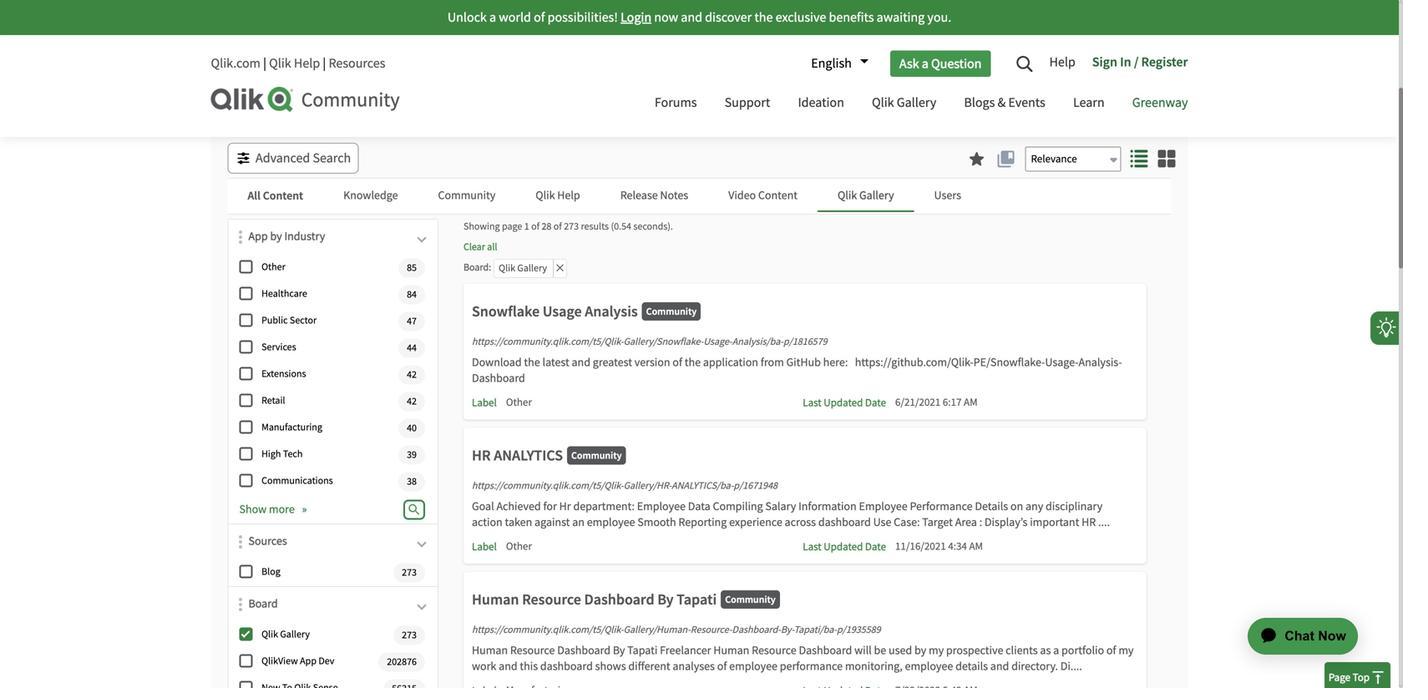 Task type: locate. For each thing, give the bounding box(es) containing it.
0 horizontal spatial a
[[490, 9, 496, 26]]

other up healthcare
[[262, 261, 285, 274]]

1 horizontal spatial |
[[323, 55, 326, 72]]

date left the 6/21/2021
[[865, 396, 886, 410]]

2 https://community.qlik.com/t5/qlik- from the top
[[472, 479, 624, 492]]

app left dev in the bottom of the page
[[300, 655, 317, 668]]

.
[[671, 220, 673, 233]]

1 vertical spatial label
[[472, 540, 497, 554]]

app
[[249, 229, 268, 244], [300, 655, 317, 668]]

gallery
[[897, 94, 937, 111], [860, 188, 894, 203], [517, 262, 547, 275], [280, 628, 310, 641]]

qlik gallery down the ask
[[872, 94, 937, 111]]

video
[[729, 188, 756, 203]]

a right the ask
[[922, 55, 929, 72]]

the down gallery/snowflake-
[[685, 355, 701, 370]]

used
[[889, 643, 912, 658]]

use classic community search
[[1005, 51, 1176, 68]]

1 horizontal spatial employee
[[859, 499, 908, 514]]

forums
[[655, 94, 697, 111]]

https://community.qlik.com/t5/qlik-
[[472, 335, 624, 348], [472, 479, 624, 492], [472, 624, 624, 637]]

1 vertical spatial search
[[1117, 83, 1155, 100]]

0 vertical spatial 273
[[564, 220, 579, 233]]

board inside board button
[[249, 596, 278, 611]]

release notes
[[620, 188, 688, 203]]

content inside video content button
[[758, 188, 798, 203]]

2 horizontal spatial a
[[1053, 643, 1059, 658]]

question
[[931, 55, 982, 72]]

1 my from the left
[[929, 643, 944, 658]]

by left industry
[[270, 229, 282, 244]]

search
[[1138, 51, 1176, 68], [1117, 83, 1155, 100], [313, 150, 351, 167]]

3 https://community.qlik.com/t5/qlik- from the top
[[472, 624, 624, 637]]

1 horizontal spatial board
[[464, 261, 489, 274]]

industry
[[284, 229, 325, 244]]

a for ask
[[922, 55, 929, 72]]

and right now
[[681, 9, 703, 26]]

help inside button
[[557, 188, 580, 203]]

content for video content
[[758, 188, 798, 203]]

11/16/2021 4:34 am
[[895, 540, 983, 553]]

updated
[[824, 396, 863, 410], [824, 540, 863, 554]]

1 42 from the top
[[407, 368, 417, 381]]

0 horizontal spatial help
[[294, 55, 320, 72]]

1 horizontal spatial content
[[758, 188, 798, 203]]

2 | from the left
[[323, 55, 326, 72]]

0 vertical spatial usage-
[[704, 335, 732, 348]]

0 vertical spatial board
[[464, 261, 489, 274]]

1 vertical spatial sort filter image
[[239, 598, 242, 611]]

1 vertical spatial use
[[873, 515, 892, 530]]

1 date from the top
[[865, 396, 886, 410]]

the
[[755, 9, 773, 26], [524, 355, 540, 370], [685, 355, 701, 370]]

gallery/human-
[[624, 624, 691, 637]]

dashboard up "gallery/human-" on the bottom left of page
[[584, 590, 655, 609]]

label down action
[[472, 540, 497, 554]]

0 horizontal spatial use
[[873, 515, 892, 530]]

all content button
[[228, 179, 323, 214]]

updated down https://community.qlik.com/t5/qlik-gallery/snowflake-usage-analysis/ba-p/1816579 download the latest and greatest version of the application from github here:   https://github.com/qlik-pe/snowflake-usage-analysis- dashboard
[[824, 396, 863, 410]]

0 horizontal spatial usage-
[[704, 335, 732, 348]]

a left world
[[490, 9, 496, 26]]

0 vertical spatial use
[[1005, 51, 1026, 68]]

1 vertical spatial a
[[922, 55, 929, 72]]

0 horizontal spatial my
[[929, 643, 944, 658]]

am for community
[[969, 540, 983, 553]]

1 content from the left
[[263, 188, 303, 203]]

0 horizontal spatial dashboard
[[540, 659, 593, 674]]

di....
[[1061, 659, 1082, 674]]

1 vertical spatial board
[[249, 596, 278, 611]]

0 vertical spatial last
[[803, 396, 822, 410]]

resource
[[522, 590, 581, 609], [510, 643, 555, 658], [752, 643, 797, 658]]

am for analysis
[[964, 396, 978, 409]]

1 horizontal spatial help
[[557, 188, 580, 203]]

1 sort filter image from the top
[[239, 231, 242, 244]]

label down download
[[472, 396, 497, 410]]

84
[[407, 288, 417, 301]]

0 horizontal spatial by
[[270, 229, 282, 244]]

last updated date down information
[[803, 540, 886, 554]]

: down all
[[489, 261, 491, 274]]

on
[[1011, 499, 1023, 514]]

: right area in the bottom of the page
[[980, 515, 982, 530]]

1 vertical spatial hr
[[1082, 515, 1096, 530]]

1 horizontal spatial usage-
[[1045, 355, 1079, 370]]

help left resources
[[294, 55, 320, 72]]

tapati/ba-
[[794, 624, 837, 637]]

performance
[[910, 499, 973, 514]]

the right discover
[[755, 9, 773, 26]]

by inside button
[[270, 229, 282, 244]]

1 vertical spatial by
[[613, 643, 625, 658]]

last updated date
[[803, 396, 886, 410], [803, 540, 886, 554]]

dashboard down download
[[472, 371, 525, 386]]

0 vertical spatial sort filter image
[[239, 231, 242, 244]]

reporting
[[679, 515, 727, 530]]

dev
[[319, 655, 334, 668]]

&
[[998, 94, 1006, 111]]

forums button
[[642, 79, 710, 129]]

1 vertical spatial app
[[300, 655, 317, 668]]

community link
[[211, 87, 626, 113]]

| right qlik help link
[[323, 55, 326, 72]]

qlik image
[[211, 87, 294, 112]]

board down the blog
[[249, 596, 278, 611]]

by
[[658, 590, 674, 609], [613, 643, 625, 658]]

last for community
[[803, 540, 822, 554]]

1 vertical spatial https://community.qlik.com/t5/qlik-
[[472, 479, 624, 492]]

use left case:
[[873, 515, 892, 530]]

0 vertical spatial last updated date
[[803, 396, 886, 410]]

search right advanced on the top of the page
[[313, 150, 351, 167]]

0 vertical spatial :
[[489, 261, 491, 274]]

a right as
[[1053, 643, 1059, 658]]

english
[[811, 55, 852, 72]]

2 sort filter image from the top
[[239, 598, 242, 611]]

0 horizontal spatial |
[[263, 55, 266, 72]]

44
[[407, 342, 417, 355]]

0 horizontal spatial app
[[249, 229, 268, 244]]

0 horizontal spatial content
[[263, 188, 303, 203]]

1 https://community.qlik.com/t5/qlik- from the top
[[472, 335, 624, 348]]

2 updated from the top
[[824, 540, 863, 554]]

by up "gallery/human-" on the bottom left of page
[[658, 590, 674, 609]]

1 horizontal spatial hr
[[1082, 515, 1096, 530]]

0 vertical spatial by
[[270, 229, 282, 244]]

a for unlock
[[490, 9, 496, 26]]

6/21/2021
[[895, 396, 941, 409]]

use left classic
[[1005, 51, 1026, 68]]

release
[[620, 188, 658, 203]]

gallery left ✕
[[517, 262, 547, 275]]

| right qlik.com "link"
[[263, 55, 266, 72]]

app down "all"
[[249, 229, 268, 244]]

qlik gallery left ✕
[[499, 262, 547, 275]]

by right used
[[915, 643, 927, 658]]

https://community.qlik.com/t5/qlik- inside https://community.qlik.com/t5/qlik-gallery/hr-analytics/ba-p/1671948 goal achieved for hr department: employee data compiling salary information employee performance details on any disciplinary action taken against an employee smooth reporting experience across dashboard use case: target area : display's important hr ....
[[472, 479, 624, 492]]

0 horizontal spatial tapati
[[627, 643, 658, 658]]

0 vertical spatial search
[[1138, 51, 1176, 68]]

from
[[761, 355, 784, 370]]

1 vertical spatial :
[[980, 515, 982, 530]]

tapati up different
[[627, 643, 658, 658]]

by inside https://community.qlik.com/t5/qlik-gallery/human-resource-dashboard-by-tapati/ba-p/1935589 human resource dashboard by tapati freelancer human resource dashboard will be used by my prospective clients as a portfolio of my work and this dashboard shows different analyses of employee performance monitoring, employee details and directory. di....
[[915, 643, 927, 658]]

2 horizontal spatial help
[[1050, 53, 1076, 71]]

2 vertical spatial 273
[[402, 629, 417, 642]]

ask a question
[[900, 55, 982, 72]]

download
[[472, 355, 522, 370]]

2 date from the top
[[865, 540, 886, 554]]

gallery inside "qlik gallery" link
[[897, 94, 937, 111]]

1 horizontal spatial app
[[300, 655, 317, 668]]

a inside ask a question link
[[922, 55, 929, 72]]

my right the portfolio
[[1119, 643, 1134, 658]]

2 vertical spatial https://community.qlik.com/t5/qlik-
[[472, 624, 624, 637]]

1 vertical spatial usage-
[[1045, 355, 1079, 370]]

tapati up 'resource-'
[[677, 590, 717, 609]]

1 horizontal spatial by
[[915, 643, 927, 658]]

1 horizontal spatial :
[[980, 515, 982, 530]]

employee up smooth
[[637, 499, 686, 514]]

1 employee from the left
[[637, 499, 686, 514]]

hr analytics community
[[472, 446, 622, 465]]

0 horizontal spatial employee
[[637, 499, 686, 514]]

gallery down the ask
[[897, 94, 937, 111]]

board down clear at the top
[[464, 261, 489, 274]]

page
[[502, 220, 522, 233]]

compiling
[[713, 499, 763, 514]]

page top button
[[1325, 662, 1391, 688]]

1 vertical spatial am
[[969, 540, 983, 553]]

1 vertical spatial last updated date
[[803, 540, 886, 554]]

273 down the sources button
[[402, 566, 417, 579]]

dashboard inside https://community.qlik.com/t5/qlik-gallery/human-resource-dashboard-by-tapati/ba-p/1935589 human resource dashboard by tapati freelancer human resource dashboard will be used by my prospective clients as a portfolio of my work and this dashboard shows different analyses of employee performance monitoring, employee details and directory. di....
[[540, 659, 593, 674]]

content right "all"
[[263, 188, 303, 203]]

2 vertical spatial other
[[506, 540, 532, 553]]

across
[[785, 515, 816, 530]]

github
[[786, 355, 821, 370]]

display's
[[985, 515, 1028, 530]]

https://community.qlik.com/t5/qlik- inside https://community.qlik.com/t5/qlik-gallery/human-resource-dashboard-by-tapati/ba-p/1935589 human resource dashboard by tapati freelancer human resource dashboard will be used by my prospective clients as a portfolio of my work and this dashboard shows different analyses of employee performance monitoring, employee details and directory. di....
[[472, 624, 624, 637]]

board
[[464, 261, 489, 274], [249, 596, 278, 611]]

by inside https://community.qlik.com/t5/qlik-gallery/human-resource-dashboard-by-tapati/ba-p/1935589 human resource dashboard by tapati freelancer human resource dashboard will be used by my prospective clients as a portfolio of my work and this dashboard shows different analyses of employee performance monitoring, employee details and directory. di....
[[613, 643, 625, 658]]

2 42 from the top
[[407, 395, 417, 408]]

help left the sign
[[1050, 53, 1076, 71]]

use
[[1005, 51, 1026, 68], [873, 515, 892, 530]]

am right 6:17
[[964, 396, 978, 409]]

latest
[[543, 355, 569, 370]]

0 vertical spatial label
[[472, 396, 497, 410]]

size image
[[1131, 150, 1148, 167]]

hr left analytics
[[472, 446, 491, 465]]

other down the taken
[[506, 540, 532, 553]]

updated for community
[[824, 540, 863, 554]]

2 label from the top
[[472, 540, 497, 554]]

https://community.qlik.com/t5/qlik- inside https://community.qlik.com/t5/qlik-gallery/snowflake-usage-analysis/ba-p/1816579 download the latest and greatest version of the application from github here:   https://github.com/qlik-pe/snowflake-usage-analysis- dashboard
[[472, 335, 624, 348]]

2 horizontal spatial employee
[[905, 659, 953, 674]]

last down the github
[[803, 396, 822, 410]]

knowledge
[[343, 188, 398, 203]]

content right video
[[758, 188, 798, 203]]

p/1816579
[[784, 335, 827, 348]]

273 left results
[[564, 220, 579, 233]]

dashboard up shows
[[557, 643, 611, 658]]

dashboard down information
[[818, 515, 871, 530]]

employee down department:
[[587, 515, 635, 530]]

0 vertical spatial dashboard
[[818, 515, 871, 530]]

1 updated from the top
[[824, 396, 863, 410]]

last for analysis
[[803, 396, 822, 410]]

app by industry button
[[249, 228, 429, 253]]

employee down used
[[905, 659, 953, 674]]

smooth
[[638, 515, 676, 530]]

services
[[262, 341, 296, 354]]

human resource dashboard by tapati community
[[472, 590, 776, 609]]

menu bar
[[642, 79, 1201, 129]]

1 last from the top
[[803, 396, 822, 410]]

273 up 202876
[[402, 629, 417, 642]]

and right latest at the bottom left of the page
[[572, 355, 591, 370]]

0 vertical spatial updated
[[824, 396, 863, 410]]

last down across
[[803, 540, 822, 554]]

healthcare
[[262, 288, 307, 301]]

gallery up the 'qlikview app dev'
[[280, 628, 310, 641]]

employee up case:
[[859, 499, 908, 514]]

ideation button
[[786, 79, 857, 129]]

by up shows
[[613, 643, 625, 658]]

achieved
[[497, 499, 541, 514]]

show more »
[[239, 502, 307, 517]]

1 | from the left
[[263, 55, 266, 72]]

qlik help
[[536, 188, 580, 203]]

273
[[564, 220, 579, 233], [402, 566, 417, 579], [402, 629, 417, 642]]

1 vertical spatial tapati
[[627, 643, 658, 658]]

sort filter image left app by industry
[[239, 231, 242, 244]]

application
[[1217, 598, 1378, 675]]

https://community.qlik.com/t5/qlik- for analytics
[[472, 479, 624, 492]]

1 vertical spatial 273
[[402, 566, 417, 579]]

last updated date down the github
[[803, 396, 886, 410]]

last
[[803, 396, 822, 410], [803, 540, 822, 554]]

search down sign in / register link
[[1117, 83, 1155, 100]]

my right used
[[929, 643, 944, 658]]

0 horizontal spatial by
[[613, 643, 625, 658]]

tapati inside https://community.qlik.com/t5/qlik-gallery/human-resource-dashboard-by-tapati/ba-p/1935589 human resource dashboard by tapati freelancer human resource dashboard will be used by my prospective clients as a portfolio of my work and this dashboard shows different analyses of employee performance monitoring, employee details and directory. di....
[[627, 643, 658, 658]]

the left latest at the bottom left of the page
[[524, 355, 540, 370]]

1 horizontal spatial by
[[658, 590, 674, 609]]

0 vertical spatial am
[[964, 396, 978, 409]]

of down gallery/snowflake-
[[673, 355, 682, 370]]

and left "this"
[[499, 659, 518, 674]]

0 vertical spatial hr
[[472, 446, 491, 465]]

community inside the snowflake usage analysis community
[[646, 305, 697, 318]]

label for snowflake
[[472, 396, 497, 410]]

hr inside https://community.qlik.com/t5/qlik-gallery/hr-analytics/ba-p/1671948 goal achieved for hr department: employee data compiling salary information employee performance details on any disciplinary action taken against an employee smooth reporting experience across dashboard use case: target area : display's important hr ....
[[1082, 515, 1096, 530]]

0 vertical spatial app
[[249, 229, 268, 244]]

and down clients
[[991, 659, 1009, 674]]

search right the in
[[1138, 51, 1176, 68]]

app inside button
[[249, 229, 268, 244]]

0 vertical spatial date
[[865, 396, 886, 410]]

1 vertical spatial date
[[865, 540, 886, 554]]

taken
[[505, 515, 532, 530]]

dashboard-
[[732, 624, 781, 637]]

2 content from the left
[[758, 188, 798, 203]]

1 horizontal spatial a
[[922, 55, 929, 72]]

of inside https://community.qlik.com/t5/qlik-gallery/snowflake-usage-analysis/ba-p/1816579 download the latest and greatest version of the application from github here:   https://github.com/qlik-pe/snowflake-usage-analysis- dashboard
[[673, 355, 682, 370]]

https://community.qlik.com/t5/qlik- up the for
[[472, 479, 624, 492]]

2 last updated date from the top
[[803, 540, 886, 554]]

1 vertical spatial by
[[915, 643, 927, 658]]

all
[[487, 241, 497, 254]]

content inside all content button
[[263, 188, 303, 203]]

2 vertical spatial search
[[313, 150, 351, 167]]

https://community.qlik.com/t5/qlik- up latest at the bottom left of the page
[[472, 335, 624, 348]]

1 horizontal spatial tapati
[[677, 590, 717, 609]]

version
[[635, 355, 670, 370]]

42 down 44
[[407, 368, 417, 381]]

am right '4:34'
[[969, 540, 983, 553]]

discover
[[705, 9, 752, 26]]

employee down dashboard-
[[729, 659, 778, 674]]

0 vertical spatial https://community.qlik.com/t5/qlik-
[[472, 335, 624, 348]]

0 horizontal spatial employee
[[587, 515, 635, 530]]

monitoring,
[[845, 659, 903, 674]]

date left "11/16/2021"
[[865, 540, 886, 554]]

1 vertical spatial updated
[[824, 540, 863, 554]]

1 vertical spatial 42
[[407, 395, 417, 408]]

1 horizontal spatial dashboard
[[818, 515, 871, 530]]

1 label from the top
[[472, 396, 497, 410]]

0 horizontal spatial board
[[249, 596, 278, 611]]

updated down information
[[824, 540, 863, 554]]

0 vertical spatial a
[[490, 9, 496, 26]]

1 horizontal spatial my
[[1119, 643, 1134, 658]]

case:
[[894, 515, 920, 530]]

2 vertical spatial a
[[1053, 643, 1059, 658]]

sector
[[290, 314, 317, 327]]

0 vertical spatial 42
[[407, 368, 417, 381]]

hr left ....
[[1082, 515, 1096, 530]]

dashboard right "this"
[[540, 659, 593, 674]]

video content button
[[709, 179, 818, 212]]

42 up the 40
[[407, 395, 417, 408]]

qlik gallery up qlikview
[[262, 628, 310, 641]]

42 for retail
[[407, 395, 417, 408]]

»
[[302, 502, 307, 517]]

of right the portfolio
[[1107, 643, 1116, 658]]

help up showing page 1 of 28 of 273 results (0.54 seconds) . clear all
[[557, 188, 580, 203]]

1 last updated date from the top
[[803, 396, 886, 410]]

search inside button
[[313, 150, 351, 167]]

1 vertical spatial other
[[506, 396, 532, 409]]

2 my from the left
[[1119, 643, 1134, 658]]

action
[[472, 515, 503, 530]]

0 vertical spatial other
[[262, 261, 285, 274]]

sort filter image down sort filter image
[[239, 598, 242, 611]]

dashboard up performance
[[799, 643, 852, 658]]

2 last from the top
[[803, 540, 822, 554]]

1 vertical spatial dashboard
[[540, 659, 593, 674]]

of
[[534, 9, 545, 26], [531, 220, 540, 233], [554, 220, 562, 233], [673, 355, 682, 370], [1107, 643, 1116, 658], [717, 659, 727, 674]]

other down download
[[506, 396, 532, 409]]

/
[[1134, 53, 1139, 70]]

snowflake usage analysis link
[[472, 302, 638, 329]]

blogs
[[964, 94, 995, 111]]

42
[[407, 368, 417, 381], [407, 395, 417, 408]]

greenway
[[1133, 94, 1188, 111]]

date for community
[[865, 540, 886, 554]]

1 vertical spatial last
[[803, 540, 822, 554]]

sort filter image
[[239, 231, 242, 244], [239, 598, 242, 611]]

sources button
[[249, 533, 429, 558]]

https://community.qlik.com/t5/qlik- up "this"
[[472, 624, 624, 637]]

work
[[472, 659, 497, 674]]

other for hr
[[506, 540, 532, 553]]

seconds)
[[633, 220, 671, 233]]



Task type: vqa. For each thing, say whether or not it's contained in the screenshot.
RECENT
no



Task type: describe. For each thing, give the bounding box(es) containing it.
qlik gallery link
[[860, 79, 949, 129]]

a inside https://community.qlik.com/t5/qlik-gallery/human-resource-dashboard-by-tapati/ba-p/1935589 human resource dashboard by tapati freelancer human resource dashboard will be used by my prospective clients as a portfolio of my work and this dashboard shows different analyses of employee performance monitoring, employee details and directory. di....
[[1053, 643, 1059, 658]]

english button
[[803, 49, 869, 78]]

human resource dashboard by tapati link
[[472, 590, 717, 617]]

gallery/hr-
[[624, 479, 672, 492]]

disciplinary
[[1046, 499, 1103, 514]]

1 horizontal spatial use
[[1005, 51, 1026, 68]]

1 horizontal spatial employee
[[729, 659, 778, 674]]

clear
[[464, 241, 485, 254]]

snowflake usage analysis community
[[472, 302, 697, 321]]

area
[[955, 515, 977, 530]]

all content
[[248, 188, 303, 203]]

p/1935589
[[837, 624, 881, 637]]

qlikview app dev
[[262, 655, 334, 668]]

advanced search
[[256, 150, 351, 167]]

273 inside showing page 1 of 28 of 273 results (0.54 seconds) . clear all
[[564, 220, 579, 233]]

dashboard inside https://community.qlik.com/t5/qlik-gallery/hr-analytics/ba-p/1671948 goal achieved for hr department: employee data compiling salary information employee performance details on any disciplinary action taken against an employee smooth reporting experience across dashboard use case: target area : display's important hr ....
[[818, 515, 871, 530]]

high tech
[[262, 448, 303, 461]]

label for hr
[[472, 540, 497, 554]]

of right 1
[[531, 220, 540, 233]]

2 horizontal spatial the
[[755, 9, 773, 26]]

analytics
[[494, 446, 563, 465]]

of right analyses
[[717, 659, 727, 674]]

of right '28' at the top of page
[[554, 220, 562, 233]]

sort filter image for board
[[239, 598, 242, 611]]

sources
[[249, 534, 287, 549]]

clients
[[1006, 643, 1038, 658]]

learn button
[[1061, 79, 1117, 129]]

ask a question link
[[890, 50, 991, 77]]

other for snowflake
[[506, 396, 532, 409]]

greenway link
[[1120, 79, 1201, 129]]

board for board :
[[464, 261, 489, 274]]

qlik gallery left users
[[838, 188, 894, 203]]

board for board
[[249, 596, 278, 611]]

0 horizontal spatial :
[[489, 261, 491, 274]]

6/21/2021 6:17 am
[[895, 396, 978, 409]]

sort filter image for app by industry
[[239, 231, 242, 244]]

date for analysis
[[865, 396, 886, 410]]

gallery left users
[[860, 188, 894, 203]]

qlik.com link
[[211, 55, 261, 72]]

https://community.qlik.com/t5/qlik- for usage
[[472, 335, 624, 348]]

board :
[[464, 261, 491, 274]]

size image
[[1158, 150, 1176, 167]]

results
[[581, 220, 609, 233]]

target
[[922, 515, 953, 530]]

community inside hr analytics community
[[571, 449, 622, 462]]

login
[[621, 9, 652, 26]]

qlik.com
[[211, 55, 261, 72]]

updated for analysis
[[824, 396, 863, 410]]

42 for extensions
[[407, 368, 417, 381]]

show
[[239, 502, 267, 517]]

ideation
[[798, 94, 844, 111]]

manufacturing
[[262, 421, 322, 434]]

benefits
[[829, 9, 874, 26]]

: inside https://community.qlik.com/t5/qlik-gallery/hr-analytics/ba-p/1671948 goal achieved for hr department: employee data compiling salary information employee performance details on any disciplinary action taken against an employee smooth reporting experience across dashboard use case: target area : display's important hr ....
[[980, 515, 982, 530]]

performance
[[780, 659, 843, 674]]

freelancer
[[660, 643, 711, 658]]

https://community.qlik.com/t5/qlik- for resource
[[472, 624, 624, 637]]

40
[[407, 422, 417, 435]]

11/16/2021
[[895, 540, 946, 553]]

shows
[[595, 659, 626, 674]]

qlik inside "qlik help" button
[[536, 188, 555, 203]]

more
[[269, 502, 295, 517]]

analysis-
[[1079, 355, 1122, 370]]

sort filter image
[[239, 535, 242, 549]]

extensions
[[262, 368, 306, 381]]

be
[[874, 643, 886, 658]]

will
[[855, 643, 872, 658]]

board button
[[249, 596, 429, 621]]

showing page 1 of 28 of 273 results (0.54 seconds) . clear all
[[464, 220, 673, 254]]

public
[[262, 314, 288, 327]]

for
[[543, 499, 557, 514]]

register
[[1142, 53, 1188, 70]]

last updated date for community
[[803, 540, 886, 554]]

information
[[799, 499, 857, 514]]

4:34
[[948, 540, 967, 553]]

hr analytics link
[[472, 446, 563, 473]]

1 horizontal spatial the
[[685, 355, 701, 370]]

different
[[628, 659, 670, 674]]

content for all content
[[263, 188, 303, 203]]

showing
[[464, 220, 500, 233]]

gallery/snowflake-
[[624, 335, 704, 348]]

qlik inside "qlik gallery" link
[[872, 94, 894, 111]]

use inside https://community.qlik.com/t5/qlik-gallery/hr-analytics/ba-p/1671948 goal achieved for hr department: employee data compiling salary information employee performance details on any disciplinary action taken against an employee smooth reporting experience across dashboard use case: target area : display's important hr ....
[[873, 515, 892, 530]]

awaiting
[[877, 9, 925, 26]]

data
[[688, 499, 711, 514]]

pe/snowflake-
[[974, 355, 1045, 370]]

login link
[[621, 9, 652, 26]]

as
[[1040, 643, 1051, 658]]

video content
[[729, 188, 798, 203]]

(0.54
[[611, 220, 631, 233]]

0 vertical spatial tapati
[[677, 590, 717, 609]]

world
[[499, 9, 531, 26]]

resource-
[[691, 624, 732, 637]]

now
[[654, 9, 678, 26]]

advanced
[[256, 150, 310, 167]]

directory.
[[1012, 659, 1058, 674]]

portfolio
[[1062, 643, 1104, 658]]

in
[[1120, 53, 1132, 70]]

sign in / register
[[1092, 53, 1188, 70]]

experience
[[729, 515, 783, 530]]

community inside human resource dashboard by tapati community
[[725, 593, 776, 606]]

an
[[572, 515, 585, 530]]

important
[[1030, 515, 1080, 530]]

sign
[[1092, 53, 1118, 70]]

of right world
[[534, 9, 545, 26]]

unlock a world of possibilities! login now and discover the exclusive benefits awaiting you.
[[448, 9, 952, 26]]

employee inside https://community.qlik.com/t5/qlik-gallery/hr-analytics/ba-p/1671948 goal achieved for hr department: employee data compiling salary information employee performance details on any disciplinary action taken against an employee smooth reporting experience across dashboard use case: target area : display's important hr ....
[[587, 515, 635, 530]]

38
[[407, 475, 417, 488]]

analyses
[[673, 659, 715, 674]]

any
[[1026, 499, 1044, 514]]

0 vertical spatial by
[[658, 590, 674, 609]]

communications
[[262, 475, 333, 488]]

hr
[[559, 499, 571, 514]]

ask
[[900, 55, 919, 72]]

qlik.com | qlik help | resources
[[211, 55, 385, 72]]

https://community.qlik.com/t5/qlik-gallery/hr-analytics/ba-p/1671948 goal achieved for hr department: employee data compiling salary information employee performance details on any disciplinary action taken against an employee smooth reporting experience across dashboard use case: target area : display's important hr ....
[[472, 479, 1110, 530]]

blogs & events
[[964, 94, 1046, 111]]

qlik gallery inside menu bar
[[872, 94, 937, 111]]

273 for qlik gallery
[[402, 629, 417, 642]]

clear all button
[[464, 239, 497, 255]]

last updated date for analysis
[[803, 396, 886, 410]]

menu bar containing forums
[[642, 79, 1201, 129]]

0 horizontal spatial the
[[524, 355, 540, 370]]

community inside button
[[438, 188, 496, 203]]

273 for blog
[[402, 566, 417, 579]]

possibilities!
[[548, 9, 618, 26]]

2 employee from the left
[[859, 499, 908, 514]]

use classic community search link
[[1005, 51, 1176, 68]]

and inside https://community.qlik.com/t5/qlik-gallery/snowflake-usage-analysis/ba-p/1816579 download the latest and greatest version of the application from github here:   https://github.com/qlik-pe/snowflake-usage-analysis- dashboard
[[572, 355, 591, 370]]

dashboard inside https://community.qlik.com/t5/qlik-gallery/snowflake-usage-analysis/ba-p/1816579 download the latest and greatest version of the application from github here:   https://github.com/qlik-pe/snowflake-usage-analysis- dashboard
[[472, 371, 525, 386]]

0 horizontal spatial hr
[[472, 446, 491, 465]]

learn
[[1073, 94, 1105, 111]]

qlik help link
[[269, 55, 320, 72]]



